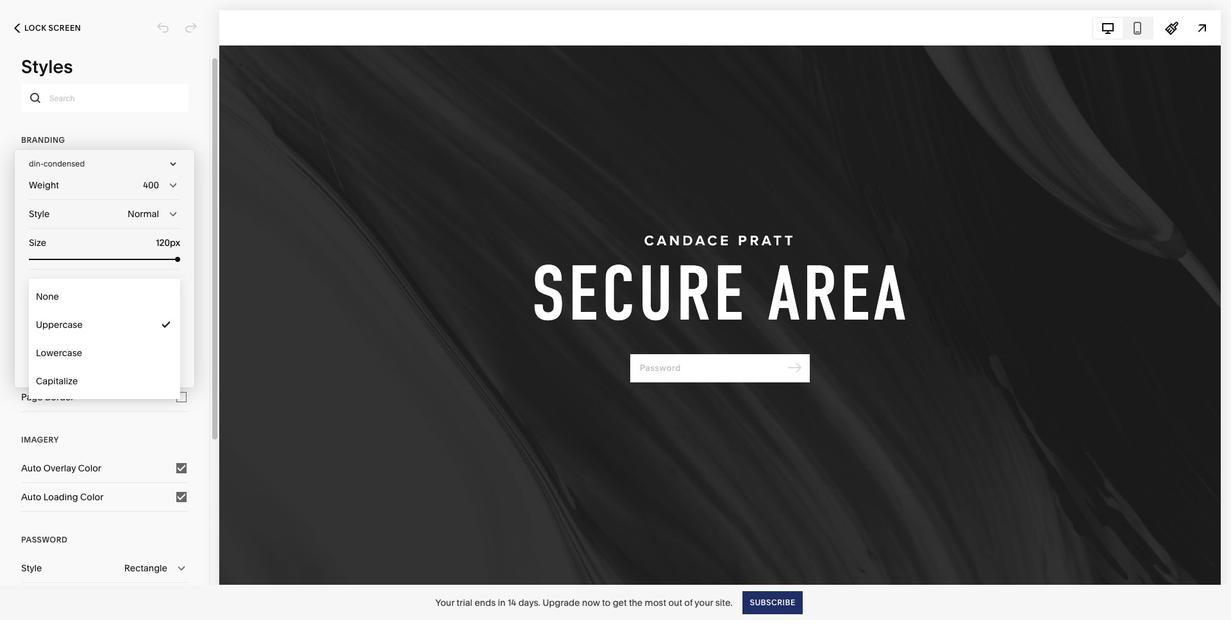 Task type: vqa. For each thing, say whether or not it's contained in the screenshot.
'users'
no



Task type: describe. For each thing, give the bounding box(es) containing it.
modal dialog
[[15, 150, 194, 388]]

text transform
[[29, 319, 91, 331]]

overlay
[[43, 463, 76, 475]]

size
[[29, 237, 46, 249]]

auto for auto overlay color
[[21, 463, 41, 475]]

most
[[645, 597, 666, 609]]

branding
[[21, 135, 65, 145]]

headline
[[21, 235, 62, 245]]

out
[[668, 597, 682, 609]]

condensed
[[43, 159, 85, 169]]

uppercase inside list box
[[36, 319, 83, 331]]

color button for branding
[[21, 183, 189, 212]]

Text Transform field
[[29, 311, 180, 339]]

letter
[[29, 278, 53, 290]]

auto for auto loading color
[[21, 492, 41, 503]]

list box containing none
[[29, 283, 180, 396]]

text
[[29, 319, 46, 331]]

color right overlay
[[78, 463, 101, 475]]

Search text field
[[21, 84, 189, 112]]

capitalize
[[36, 376, 78, 387]]

page
[[21, 392, 43, 403]]

font for headline
[[21, 263, 40, 274]]

lowercase
[[36, 348, 82, 359]]

color button for headline
[[21, 283, 189, 312]]

14
[[508, 597, 516, 609]]

the
[[629, 597, 643, 609]]

din-condensed
[[29, 159, 85, 169]]

lock
[[24, 23, 46, 33]]

lock screen button
[[0, 14, 95, 42]]

uppercase inside text transform field
[[112, 319, 159, 331]]

color right loading
[[80, 492, 103, 503]]

color down din-
[[21, 192, 44, 203]]

to
[[602, 597, 611, 609]]

line
[[29, 348, 47, 360]]

screen
[[48, 23, 81, 33]]

font button for headline
[[21, 255, 189, 283]]

border
[[45, 392, 74, 403]]



Task type: locate. For each thing, give the bounding box(es) containing it.
None field
[[139, 236, 180, 250], [139, 277, 180, 291], [139, 236, 180, 250], [139, 277, 180, 291]]

font for branding
[[21, 163, 40, 174]]

0 vertical spatial font
[[21, 163, 40, 174]]

none
[[36, 291, 59, 303]]

1 horizontal spatial uppercase
[[112, 319, 159, 331]]

2 font from the top
[[21, 263, 40, 274]]

tab list
[[1093, 18, 1152, 38]]

letter spacing
[[29, 278, 90, 290]]

font button for branding
[[21, 155, 189, 183]]

2 uppercase from the left
[[112, 319, 159, 331]]

auto loading color
[[21, 492, 103, 503]]

1 vertical spatial color button
[[21, 283, 189, 312]]

days.
[[518, 597, 540, 609]]

list box
[[29, 283, 180, 396]]

color
[[21, 192, 44, 203], [21, 292, 44, 303], [21, 363, 44, 374], [78, 463, 101, 475], [80, 492, 103, 503]]

font button
[[21, 155, 189, 183], [21, 255, 189, 283]]

3 color button from the top
[[21, 355, 189, 383]]

font
[[21, 163, 40, 174], [21, 263, 40, 274]]

background
[[21, 335, 80, 345]]

0 vertical spatial auto
[[21, 463, 41, 475]]

site.
[[715, 597, 733, 609]]

1 vertical spatial auto
[[21, 492, 41, 503]]

ends
[[475, 597, 496, 609]]

uppercase
[[36, 319, 83, 331], [112, 319, 159, 331]]

1 vertical spatial font button
[[21, 255, 189, 283]]

styles
[[21, 56, 73, 78]]

color button
[[21, 183, 189, 212], [21, 283, 189, 312], [21, 355, 189, 383]]

height
[[49, 348, 77, 360]]

auto left loading
[[21, 492, 41, 503]]

color button down text transform field
[[21, 355, 189, 383]]

1 color button from the top
[[21, 183, 189, 212]]

your
[[436, 597, 454, 609]]

imagery
[[21, 435, 59, 445]]

1 font from the top
[[21, 163, 40, 174]]

get
[[613, 597, 627, 609]]

0 vertical spatial color button
[[21, 183, 189, 212]]

upgrade
[[543, 597, 580, 609]]

loading
[[43, 492, 78, 503]]

in
[[498, 597, 505, 609]]

1 uppercase from the left
[[36, 319, 83, 331]]

your trial ends in 14 days. upgrade now to get the most out of your site.
[[436, 597, 733, 609]]

of
[[684, 597, 693, 609]]

transform
[[48, 319, 91, 331]]

now
[[582, 597, 600, 609]]

auto overlay color
[[21, 463, 101, 475]]

2 font button from the top
[[21, 255, 189, 283]]

color down letter
[[21, 292, 44, 303]]

auto
[[21, 463, 41, 475], [21, 492, 41, 503]]

your
[[695, 597, 713, 609]]

0 horizontal spatial uppercase
[[36, 319, 83, 331]]

1 font button from the top
[[21, 155, 189, 183]]

din-
[[29, 159, 43, 169]]

password
[[21, 535, 68, 545]]

page border
[[21, 392, 74, 403]]

2 auto from the top
[[21, 492, 41, 503]]

0 vertical spatial font button
[[21, 155, 189, 183]]

auto left overlay
[[21, 463, 41, 475]]

2 vertical spatial color button
[[21, 355, 189, 383]]

1 auto from the top
[[21, 463, 41, 475]]

font down branding
[[21, 163, 40, 174]]

1 vertical spatial font
[[21, 263, 40, 274]]

color button down condensed
[[21, 183, 189, 212]]

color button up "transform"
[[21, 283, 189, 312]]

color down line
[[21, 363, 44, 374]]

2 color button from the top
[[21, 283, 189, 312]]

lock screen
[[24, 23, 81, 33]]

line height
[[29, 348, 77, 360]]

None range field
[[29, 257, 180, 262], [29, 298, 180, 303], [29, 368, 180, 373], [29, 257, 180, 262], [29, 298, 180, 303], [29, 368, 180, 373]]

spacing
[[55, 278, 90, 290]]

trial
[[457, 597, 473, 609]]

font up letter
[[21, 263, 40, 274]]



